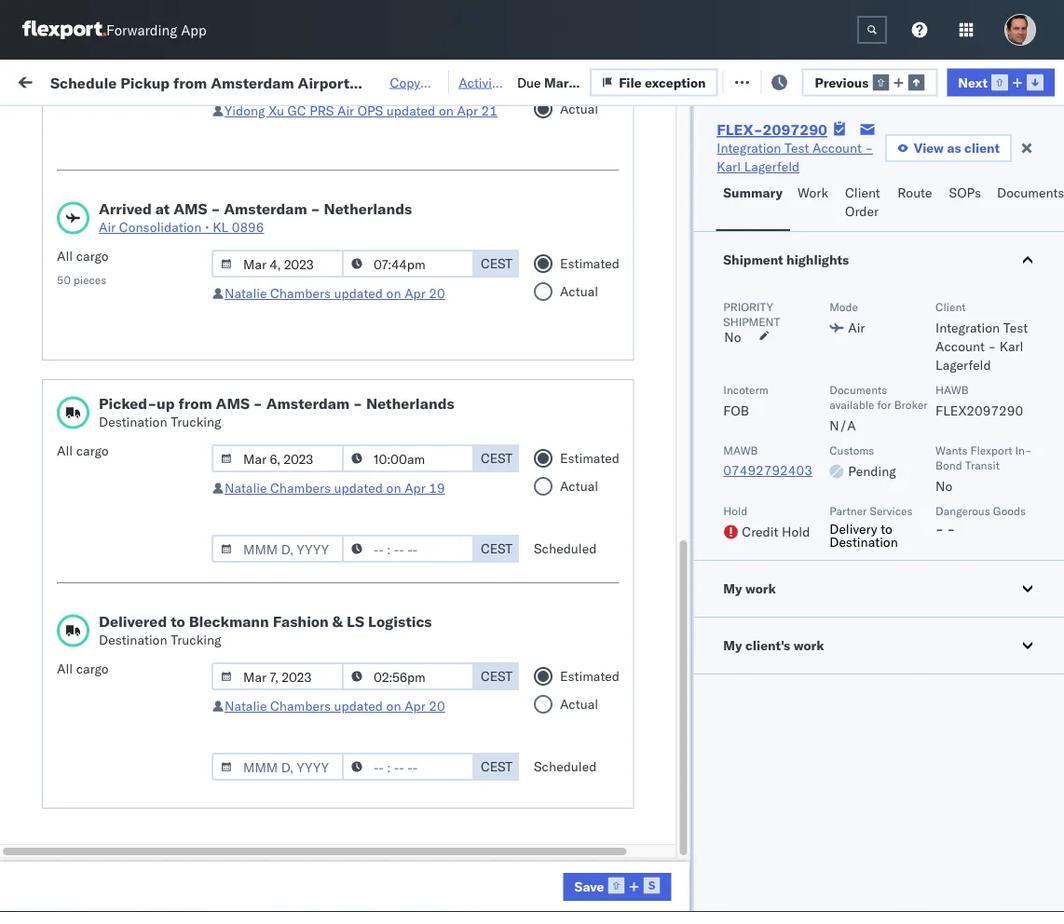 Task type: locate. For each thing, give the bounding box(es) containing it.
6 ca from the top
[[43, 647, 61, 663]]

7 11:59 from the top
[[300, 638, 337, 654]]

2 ocean fcl from the top
[[571, 228, 636, 244]]

consignee button
[[804, 148, 971, 167]]

consignee inside button
[[813, 152, 867, 166]]

flexport demo consignee
[[692, 187, 845, 203], [692, 638, 845, 654]]

documents button
[[990, 176, 1065, 231]]

ca for first schedule pickup from los angeles, ca link from the top
[[43, 277, 61, 294]]

2 natalie from the top
[[225, 480, 267, 496]]

flexport down client name
[[692, 187, 741, 203]]

11:00
[[300, 433, 337, 449]]

8:30 down fashion
[[300, 679, 329, 695]]

actual for fifth mmm d, yyyy text field from the bottom
[[560, 283, 599, 300]]

am right 6:00
[[332, 597, 353, 613]]

dec for confirm delivery
[[388, 597, 413, 613]]

on
[[416, 72, 431, 89], [439, 103, 454, 119], [387, 285, 401, 302], [387, 480, 401, 496], [387, 698, 401, 715]]

natalie down 0896
[[225, 285, 267, 302]]

for left "work,"
[[178, 116, 193, 130]]

upload customs clearance documents
[[43, 177, 204, 212], [43, 423, 204, 458], [43, 792, 204, 827]]

lagerfeld
[[745, 158, 800, 175], [936, 357, 992, 373], [1000, 679, 1056, 695], [1000, 720, 1056, 737], [1000, 802, 1056, 819], [1000, 843, 1056, 860], [1000, 884, 1056, 901]]

0 vertical spatial 13,
[[423, 474, 443, 490]]

ams up •
[[174, 200, 207, 218]]

9 fcl from the top
[[612, 515, 636, 531]]

documents inside documents available for broker n/a
[[830, 383, 888, 397]]

0 vertical spatial chambers
[[270, 285, 331, 302]]

schedule delivery appointment link for 8:30 pm pst, jan 23, 2023
[[43, 677, 229, 696]]

jan left 12,
[[395, 638, 416, 654]]

ocean fcl for fourth schedule pickup from los angeles, ca link from the top
[[571, 474, 636, 490]]

2 11:59 from the top
[[300, 310, 337, 326]]

no down bond
[[936, 478, 953, 495]]

vandelay west
[[813, 761, 900, 778]]

0 vertical spatial upload customs clearance documents
[[43, 177, 204, 212]]

demo down name
[[744, 187, 779, 203]]

pst, for first schedule pickup from los angeles, ca link from the bottom
[[363, 761, 392, 778]]

2 confirm from the top
[[43, 596, 91, 613]]

1 vertical spatial schedule pickup from rotterdam, netherlands
[[43, 874, 242, 909]]

4 11:59 pm pdt, nov 4, 2022 from the top
[[300, 392, 471, 408]]

11:59 pm pst, dec 13, 2022 for schedule pickup from los angeles, ca
[[300, 474, 479, 490]]

upload customs clearance documents button up consolidation
[[43, 176, 265, 215]]

2 demo from the top
[[744, 638, 779, 654]]

1 vertical spatial clearance
[[144, 423, 204, 439]]

4 fcl from the top
[[612, 310, 636, 326]]

11:59 pm pdt, nov 4, 2022 for first schedule pickup from los angeles, ca link from the top
[[300, 269, 471, 285]]

1 vertical spatial flexport
[[971, 443, 1013, 457]]

1 13, from the top
[[423, 474, 443, 490]]

flexport for --
[[692, 187, 741, 203]]

mawb
[[724, 443, 758, 457]]

1 cest from the top
[[481, 255, 513, 272]]

am
[[340, 187, 361, 203], [332, 597, 353, 613]]

pst, right &
[[356, 597, 385, 613]]

11:59 for 'schedule delivery appointment' link corresponding to 11:59 pm pst, dec 13, 2022
[[300, 515, 337, 531]]

flexport left the client's
[[692, 638, 741, 654]]

clearance for 12:00 am pdt, aug 19, 2022
[[144, 177, 204, 193]]

2 vertical spatial -- : -- -- text field
[[342, 753, 475, 781]]

natalie down delivered to bleckmann fashion & ls logistics destination trucking at the bottom left of page
[[225, 698, 267, 715]]

-- : -- -- text field down 11:59 pm pst, jan 12, 2023
[[342, 663, 475, 691]]

2 8:30 from the top
[[300, 802, 329, 819]]

0 vertical spatial demo
[[744, 187, 779, 203]]

-- : -- -- text field up '28,'
[[342, 753, 475, 781]]

work
[[163, 72, 196, 89], [798, 185, 829, 201]]

ocean fcl for confirm delivery link
[[571, 597, 636, 613]]

7 ca from the top
[[43, 770, 61, 786]]

los for fifth schedule pickup from los angeles, ca link from the top
[[176, 628, 197, 644]]

at inside 'arrived at ams - amsterdam - netherlands air consolidation • kl 0896'
[[156, 200, 170, 218]]

0 vertical spatial destination
[[99, 414, 167, 430]]

fob
[[724, 403, 749, 419]]

3 chambers from the top
[[270, 698, 331, 715]]

client integration test account - karl lagerfeld incoterm fob
[[724, 300, 1029, 419]]

up
[[157, 394, 175, 413]]

1 vertical spatial schedule pickup from rotterdam, netherlands link
[[43, 873, 265, 910]]

1 natalie chambers updated on apr 20 button from the top
[[225, 285, 445, 302]]

pm for 'confirm pickup from los angeles, ca' link
[[332, 556, 352, 572]]

3 natalie from the top
[[225, 698, 267, 715]]

13 ocean fcl from the top
[[571, 679, 636, 695]]

pickup
[[101, 259, 142, 275], [101, 300, 142, 316], [101, 382, 142, 398], [101, 464, 142, 480], [94, 546, 134, 562], [101, 628, 142, 644], [101, 710, 142, 726], [101, 751, 142, 767], [101, 874, 142, 890]]

bosch ocean test
[[692, 228, 798, 244], [813, 228, 920, 244], [692, 269, 798, 285], [813, 269, 920, 285], [692, 310, 798, 326], [813, 310, 920, 326], [692, 351, 798, 367], [692, 392, 798, 408], [813, 392, 920, 408], [692, 433, 798, 449], [813, 433, 920, 449], [692, 474, 798, 490], [813, 474, 920, 490], [692, 515, 798, 531], [813, 515, 920, 531], [692, 556, 798, 572], [813, 556, 920, 572], [692, 597, 798, 613], [813, 597, 920, 613]]

1 vertical spatial 13,
[[423, 515, 443, 531]]

8 11:59 from the top
[[300, 761, 337, 778]]

confirm inside confirm pickup from los angeles, ca
[[43, 546, 91, 562]]

pst, down ls
[[363, 638, 392, 654]]

5 schedule delivery appointment link from the top
[[43, 841, 229, 860]]

1 vertical spatial 8:30
[[300, 802, 329, 819]]

1 horizontal spatial work
[[798, 185, 829, 201]]

4 appointment from the top
[[153, 678, 229, 695]]

-- : -- -- text field
[[342, 445, 475, 473], [342, 663, 475, 691]]

client up hawb
[[936, 300, 966, 314]]

all cargo 50 pieces
[[57, 248, 109, 287]]

schedule for 5th 'schedule delivery appointment' link from the top
[[43, 842, 98, 859]]

2 vertical spatial upload customs clearance documents link
[[43, 791, 265, 828]]

6 11:59 from the top
[[300, 515, 337, 531]]

1 vertical spatial upload
[[43, 423, 85, 439]]

pst,
[[363, 433, 392, 449], [363, 474, 392, 490], [363, 515, 392, 531], [355, 556, 384, 572], [356, 597, 385, 613], [363, 638, 392, 654], [355, 679, 384, 695], [363, 761, 392, 778], [355, 802, 384, 819], [355, 843, 384, 860]]

filtered
[[19, 114, 64, 131]]

1 vertical spatial chambers
[[270, 480, 331, 496]]

1 vertical spatial 11:59 pm pst, dec 13, 2022
[[300, 515, 479, 531]]

destination inside the "picked-up from ams - amsterdam - netherlands destination trucking"
[[99, 414, 167, 430]]

2023 for 11:59 pm pst, jan 12, 2023
[[443, 638, 475, 654]]

cest for logistics -- : -- -- text box
[[481, 668, 513, 685]]

shipment highlights button
[[694, 232, 1065, 288]]

schedule pickup from los angeles, ca for fourth schedule pickup from los angeles, ca link from the top
[[43, 464, 251, 499]]

dec left 19
[[395, 474, 420, 490]]

0 vertical spatial 8:30
[[300, 679, 329, 695]]

2 -- : -- -- text field from the top
[[342, 535, 475, 563]]

2022 for 3rd schedule pickup from los angeles, ca link
[[439, 392, 471, 408]]

cargo inside all cargo 50 pieces
[[76, 248, 109, 264]]

11:59 pm pst, dec 13, 2022 up '4:00 pm pst, dec 23, 2022'
[[300, 515, 479, 531]]

destination down "delivered"
[[99, 632, 167, 648]]

0 horizontal spatial for
[[178, 116, 193, 130]]

13, down 8,
[[423, 474, 443, 490]]

2 my from the top
[[724, 638, 743, 654]]

upload for 11:00
[[43, 423, 85, 439]]

1 horizontal spatial vandelay
[[813, 761, 867, 778]]

flexport demo consignee down name
[[692, 187, 845, 203]]

--
[[813, 187, 829, 203]]

am for pst,
[[332, 597, 353, 613]]

dangerous goods - -
[[936, 504, 1026, 537]]

apr for second mmm d, yyyy text field from the top
[[405, 480, 426, 496]]

3 fcl from the top
[[612, 269, 636, 285]]

0 horizontal spatial air
[[99, 219, 116, 235]]

2023 down 12,
[[435, 679, 467, 695]]

4 mmm d, yyyy text field from the top
[[212, 663, 344, 691]]

all cargo
[[57, 443, 109, 459], [57, 661, 109, 677]]

0 vertical spatial upload customs clearance documents link
[[43, 176, 265, 213]]

mmm d, yyyy text field down the "picked-up from ams - amsterdam - netherlands destination trucking"
[[212, 445, 344, 473]]

los
[[176, 259, 197, 275], [176, 300, 197, 316], [176, 382, 197, 398], [176, 464, 197, 480], [168, 546, 189, 562], [176, 628, 197, 644], [176, 751, 197, 767]]

12 ocean fcl from the top
[[571, 638, 636, 654]]

pst, up 5:30 pm pst, jan 30, 2023
[[355, 802, 384, 819]]

appointment
[[153, 227, 229, 243], [153, 350, 229, 366], [153, 514, 229, 530], [153, 678, 229, 695], [153, 842, 229, 859]]

delivery inside button
[[94, 596, 142, 613]]

2 scheduled from the top
[[534, 759, 597, 775]]

client left name
[[692, 152, 722, 166]]

1 -- : -- -- text field from the top
[[342, 250, 475, 278]]

mmm d, yyyy text field up 5:30
[[212, 753, 344, 781]]

chambers down 11:00
[[270, 480, 331, 496]]

los for fourth schedule pickup from los angeles, ca link from the top
[[176, 464, 197, 480]]

-- : -- -- text field down "aug"
[[342, 250, 475, 278]]

1 horizontal spatial ams
[[216, 394, 250, 413]]

demo
[[744, 187, 779, 203], [744, 638, 779, 654]]

partner
[[830, 504, 867, 518]]

trucking down bleckmann
[[171, 632, 221, 648]]

from inside confirm pickup from los angeles, ca
[[138, 546, 165, 562]]

ca for first schedule pickup from los angeles, ca link from the bottom
[[43, 770, 61, 786]]

for
[[178, 116, 193, 130], [878, 398, 892, 412]]

wants flexport in- bond transit no
[[936, 443, 1032, 495]]

1 vertical spatial estimated
[[560, 450, 620, 467]]

3 all from the top
[[57, 661, 73, 677]]

amsterdam up 11:00
[[266, 394, 350, 413]]

3 -- : -- -- text field from the top
[[342, 753, 475, 781]]

0 vertical spatial 11:59 pm pst, dec 13, 2022
[[300, 474, 479, 490]]

dec up '4:00 pm pst, dec 23, 2022'
[[395, 515, 420, 531]]

13 schedule from the top
[[43, 874, 98, 890]]

23, up 6:00 am pst, dec 24, 2022
[[415, 556, 435, 572]]

2 horizontal spatial air
[[849, 320, 866, 336]]

3 ca from the top
[[43, 400, 61, 417]]

0 vertical spatial ams
[[174, 200, 207, 218]]

1 vertical spatial amsterdam
[[266, 394, 350, 413]]

demo down "my work"
[[744, 638, 779, 654]]

3 schedule delivery appointment from the top
[[43, 514, 229, 530]]

1 horizontal spatial exception
[[812, 72, 873, 89]]

to inside partner services delivery to destination
[[881, 521, 893, 537]]

cargo down "delivered"
[[76, 661, 109, 677]]

cargo for picked-
[[76, 443, 109, 459]]

MMM D, YYYY text field
[[212, 250, 344, 278], [212, 445, 344, 473], [212, 535, 344, 563], [212, 663, 344, 691], [212, 753, 344, 781]]

0 vertical spatial am
[[340, 187, 361, 203]]

1 vertical spatial cargo
[[76, 443, 109, 459]]

dangerous
[[936, 504, 991, 518]]

los inside confirm pickup from los angeles, ca
[[168, 546, 189, 562]]

- inside client integration test account - karl lagerfeld incoterm fob
[[989, 338, 997, 355]]

1 vertical spatial natalie chambers updated on apr 20
[[225, 698, 445, 715]]

work inside button
[[798, 185, 829, 201]]

0 horizontal spatial to
[[171, 613, 185, 631]]

2 -- : -- -- text field from the top
[[342, 663, 475, 691]]

2 vertical spatial no
[[936, 478, 953, 495]]

account inside client integration test account - karl lagerfeld incoterm fob
[[936, 338, 985, 355]]

confirm inside confirm delivery link
[[43, 596, 91, 613]]

ams right up
[[216, 394, 250, 413]]

1 flexport demo consignee from the top
[[692, 187, 845, 203]]

forwarding app
[[106, 21, 207, 39]]

estimated
[[560, 255, 620, 272], [560, 450, 620, 467], [560, 668, 620, 685]]

schedule pickup from los angeles, ca link
[[43, 258, 265, 295], [43, 299, 265, 336], [43, 381, 265, 418], [43, 463, 265, 500], [43, 627, 265, 664], [43, 750, 265, 787]]

2 cest from the top
[[481, 450, 513, 467]]

2 vertical spatial client
[[936, 300, 966, 314]]

0 vertical spatial schedule pickup from rotterdam, netherlands
[[43, 710, 242, 745]]

pst, up 8:30 pm pst, jan 28, 2023
[[363, 761, 392, 778]]

vandelay for vandelay
[[692, 761, 746, 778]]

1 vertical spatial work
[[798, 185, 829, 201]]

4 cest from the top
[[481, 668, 513, 685]]

integration inside client integration test account - karl lagerfeld incoterm fob
[[936, 320, 1000, 336]]

2 cargo from the top
[[76, 443, 109, 459]]

2 estimated from the top
[[560, 450, 620, 467]]

schedule delivery appointment button for 8:30 pm pst, jan 23, 2023
[[43, 677, 229, 698]]

schedule for 2nd schedule pickup from los angeles, ca link
[[43, 300, 98, 316]]

24, up 12,
[[416, 597, 436, 613]]

estimated for delivered to bleckmann fashion & ls logistics
[[560, 668, 620, 685]]

1 vertical spatial rotterdam,
[[176, 874, 242, 890]]

ca
[[43, 277, 61, 294], [43, 318, 61, 335], [43, 400, 61, 417], [43, 482, 61, 499], [43, 565, 61, 581], [43, 647, 61, 663], [43, 770, 61, 786]]

schedule pickup from los angeles, ca for first schedule pickup from los angeles, ca link from the bottom
[[43, 751, 251, 786]]

1 vertical spatial 20
[[429, 698, 445, 715]]

0 vertical spatial scheduled
[[534, 541, 597, 557]]

trucking inside delivered to bleckmann fashion & ls logistics destination trucking
[[171, 632, 221, 648]]

13, down 19
[[423, 515, 443, 531]]

chambers down air consolidation • kl 0896 link
[[270, 285, 331, 302]]

0 vertical spatial upload customs clearance documents button
[[43, 176, 265, 215]]

2 vertical spatial destination
[[99, 632, 167, 648]]

cest for -- : -- -- text field associated with -
[[481, 541, 513, 557]]

ocean fcl for 8:30 pm pst, jan 23, 2023 'schedule delivery appointment' link
[[571, 679, 636, 695]]

1 vertical spatial trucking
[[171, 632, 221, 648]]

5 11:59 from the top
[[300, 474, 337, 490]]

1 vertical spatial client
[[846, 185, 881, 201]]

cargo down picked-
[[76, 443, 109, 459]]

2 schedule pickup from rotterdam, netherlands button from the top
[[43, 873, 265, 912]]

air down arrived
[[99, 219, 116, 235]]

to right "delivered"
[[171, 613, 185, 631]]

pm for fourth schedule pickup from los angeles, ca link from the top
[[340, 474, 360, 490]]

work down credit
[[746, 581, 777, 597]]

los for first schedule pickup from los angeles, ca link from the top
[[176, 259, 197, 275]]

jan up '28,'
[[395, 761, 416, 778]]

from for fifth schedule pickup from los angeles, ca link from the top
[[145, 628, 172, 644]]

pickup for fifth schedule pickup from los angeles, ca link from the top
[[101, 628, 142, 644]]

ca inside confirm pickup from los angeles, ca
[[43, 565, 61, 581]]

upload for 12:00
[[43, 177, 85, 193]]

demo for -
[[744, 187, 779, 203]]

ocean fcl for 2nd schedule pickup from los angeles, ca link
[[571, 310, 636, 326]]

-- : -- -- text field
[[342, 250, 475, 278], [342, 535, 475, 563], [342, 753, 475, 781]]

documents for upload customs clearance documents link related to 12:00 am pdt, aug 19, 2022
[[43, 195, 110, 212]]

0 vertical spatial to
[[881, 521, 893, 537]]

pst, down 11:59 pm pst, jan 12, 2023
[[355, 679, 384, 695]]

no
[[437, 116, 452, 130], [725, 329, 742, 345], [936, 478, 953, 495]]

1 vertical spatial 23,
[[411, 679, 431, 695]]

0 vertical spatial at
[[330, 72, 342, 89]]

3 cest from the top
[[481, 541, 513, 557]]

my client's work button
[[694, 618, 1065, 674]]

at left risk
[[330, 72, 342, 89]]

angeles, for fourth schedule pickup from los angeles, ca link from the top
[[200, 464, 251, 480]]

2 vertical spatial air
[[849, 320, 866, 336]]

exception up client name
[[645, 74, 706, 90]]

11:59 pm pdt, nov 4, 2022 for 3rd schedule pickup from los angeles, ca link
[[300, 392, 471, 408]]

am for pdt,
[[340, 187, 361, 203]]

at for 760
[[330, 72, 342, 89]]

2 horizontal spatial no
[[936, 478, 953, 495]]

2 vertical spatial all
[[57, 661, 73, 677]]

0 vertical spatial all cargo
[[57, 443, 109, 459]]

0 vertical spatial for
[[178, 116, 193, 130]]

scheduled
[[534, 541, 597, 557], [534, 759, 597, 775]]

pm for fifth schedule pickup from los angeles, ca link from the top
[[340, 638, 360, 654]]

1 vertical spatial upload customs clearance documents button
[[43, 422, 265, 461]]

consolidation
[[119, 219, 202, 235]]

2 vertical spatial natalie
[[225, 698, 267, 715]]

1 vertical spatial natalie chambers updated on apr 20 button
[[225, 698, 445, 715]]

4 4, from the top
[[424, 392, 436, 408]]

2 upload from the top
[[43, 423, 85, 439]]

flexport demo consignee down "my work"
[[692, 638, 845, 654]]

pst, down 11:00 pm pst, nov 8, 2022 on the top left
[[363, 474, 392, 490]]

2023 right '28,'
[[435, 802, 467, 819]]

credit
[[742, 524, 779, 540]]

1 cargo from the top
[[76, 248, 109, 264]]

pst, for confirm delivery link
[[356, 597, 385, 613]]

at up consolidation
[[156, 200, 170, 218]]

my down credit
[[724, 581, 743, 597]]

confirm left "delivered"
[[43, 596, 91, 613]]

1 -- : -- -- text field from the top
[[342, 445, 475, 473]]

1 schedule pickup from rotterdam, netherlands from the top
[[43, 710, 242, 745]]

7 schedule from the top
[[43, 514, 98, 530]]

name
[[725, 152, 754, 166]]

1 8:30 from the top
[[300, 679, 329, 695]]

1 vertical spatial demo
[[744, 638, 779, 654]]

schedule pickup from los angeles, ca for first schedule pickup from los angeles, ca link from the top
[[43, 259, 251, 294]]

all cargo down confirm delivery button
[[57, 661, 109, 677]]

ams inside 'arrived at ams - amsterdam - netherlands air consolidation • kl 0896'
[[174, 200, 207, 218]]

0 vertical spatial 24,
[[416, 597, 436, 613]]

delivered to bleckmann fashion & ls logistics destination trucking
[[99, 613, 432, 648]]

filtered by:
[[19, 114, 85, 131]]

exception up 2097290
[[812, 72, 873, 89]]

1 11:59 pm pst, dec 13, 2022 from the top
[[300, 474, 479, 490]]

1 ca from the top
[[43, 277, 61, 294]]

2 vertical spatial upload customs clearance documents
[[43, 792, 204, 827]]

track
[[435, 72, 465, 89]]

1 vertical spatial for
[[878, 398, 892, 412]]

from for 'confirm pickup from los angeles, ca' link
[[138, 546, 165, 562]]

4 schedule delivery appointment link from the top
[[43, 677, 229, 696]]

xu
[[269, 103, 284, 119]]

1 horizontal spatial to
[[881, 521, 893, 537]]

1 vertical spatial work
[[794, 638, 825, 654]]

2 schedule from the top
[[43, 259, 98, 275]]

nov for 3rd schedule pickup from los angeles, ca link
[[396, 392, 420, 408]]

1 vertical spatial flexport demo consignee
[[692, 638, 845, 654]]

2 vertical spatial clearance
[[144, 792, 204, 808]]

pst, for 'schedule delivery appointment' link corresponding to 11:59 pm pst, dec 13, 2022
[[363, 515, 392, 531]]

my for my work
[[724, 581, 743, 597]]

work right the import
[[163, 72, 196, 89]]

0 vertical spatial work
[[163, 72, 196, 89]]

0 vertical spatial 23,
[[415, 556, 435, 572]]

17 ocean fcl from the top
[[571, 843, 636, 860]]

1 trucking from the top
[[171, 414, 221, 430]]

0 vertical spatial natalie chambers updated on apr 20
[[225, 285, 445, 302]]

pdt,
[[365, 187, 394, 203], [363, 269, 393, 285], [363, 310, 393, 326], [363, 351, 393, 367], [363, 392, 393, 408]]

test
[[785, 140, 810, 156], [774, 228, 798, 244], [895, 228, 920, 244], [774, 269, 798, 285], [895, 269, 920, 285], [774, 310, 798, 326], [895, 310, 920, 326], [1004, 320, 1029, 336], [774, 351, 798, 367], [774, 392, 798, 408], [895, 392, 920, 408], [774, 433, 798, 449], [895, 433, 920, 449], [774, 474, 798, 490], [895, 474, 920, 490], [774, 515, 798, 531], [895, 515, 920, 531], [774, 556, 798, 572], [895, 556, 920, 572], [774, 597, 798, 613], [895, 597, 920, 613], [871, 638, 896, 654], [881, 679, 905, 695], [881, 720, 905, 737], [881, 802, 905, 819], [881, 843, 905, 860], [881, 884, 905, 901]]

cest
[[481, 255, 513, 272], [481, 450, 513, 467], [481, 541, 513, 557], [481, 668, 513, 685], [481, 759, 513, 775]]

17 fcl from the top
[[612, 843, 636, 860]]

hold up credit
[[724, 504, 748, 518]]

1 scheduled from the top
[[534, 541, 597, 557]]

pickup for 'confirm pickup from los angeles, ca' link
[[94, 546, 134, 562]]

schedule pickup from los angeles, ca for 3rd schedule pickup from los angeles, ca link
[[43, 382, 251, 417]]

actual
[[560, 101, 599, 117], [560, 283, 599, 300], [560, 478, 599, 495], [560, 696, 599, 713]]

1 actual from the top
[[560, 101, 599, 117]]

1 estimated from the top
[[560, 255, 620, 272]]

1 schedule from the top
[[43, 227, 98, 243]]

natalie down the "picked-up from ams - amsterdam - netherlands destination trucking"
[[225, 480, 267, 496]]

available
[[830, 398, 875, 412]]

pickup inside confirm pickup from los angeles, ca
[[94, 546, 134, 562]]

karl inside client integration test account - karl lagerfeld incoterm fob
[[1000, 338, 1024, 355]]

1 vertical spatial schedule pickup from rotterdam, netherlands button
[[43, 873, 265, 912]]

1 vertical spatial at
[[156, 200, 170, 218]]

11:59 pm pst, dec 13, 2022 down 11:00 pm pst, nov 8, 2022 on the top left
[[300, 474, 479, 490]]

mmm d, yyyy text field down delivered to bleckmann fashion & ls logistics destination trucking at the bottom left of page
[[212, 663, 344, 691]]

trucking inside the "picked-up from ams - amsterdam - netherlands destination trucking"
[[171, 414, 221, 430]]

2023 right 30,
[[435, 843, 467, 860]]

6:00 am pst, dec 24, 2022
[[300, 597, 472, 613]]

2 horizontal spatial client
[[936, 300, 966, 314]]

7 ocean fcl from the top
[[571, 433, 636, 449]]

air right prs
[[337, 103, 354, 119]]

0 vertical spatial rotterdam,
[[176, 710, 242, 726]]

schedule delivery appointment button for 11:59 pm pst, dec 13, 2022
[[43, 513, 229, 534]]

no down shipment
[[725, 329, 742, 345]]

jan left 30,
[[387, 843, 408, 860]]

my work button
[[694, 561, 1065, 617]]

24, up '28,'
[[419, 761, 439, 778]]

angeles,
[[200, 259, 251, 275], [200, 300, 251, 316], [200, 382, 251, 398], [200, 464, 251, 480], [192, 546, 244, 562], [200, 628, 251, 644], [200, 751, 251, 767]]

30,
[[411, 843, 431, 860]]

2 11:59 pm pdt, nov 4, 2022 from the top
[[300, 310, 471, 326]]

no inside wants flexport in- bond transit no
[[936, 478, 953, 495]]

amsterdam inside 'arrived at ams - amsterdam - netherlands air consolidation • kl 0896'
[[224, 200, 307, 218]]

1 vertical spatial no
[[725, 329, 742, 345]]

23, down 12,
[[411, 679, 431, 695]]

1 horizontal spatial work
[[794, 638, 825, 654]]

summary
[[724, 185, 783, 201]]

12:00
[[300, 187, 337, 203]]

pending
[[849, 463, 897, 480]]

0 vertical spatial natalie chambers updated on apr 20 button
[[225, 285, 445, 302]]

flex-
[[717, 120, 763, 139], [1029, 187, 1065, 203], [1029, 228, 1065, 244], [1029, 310, 1065, 326], [1029, 433, 1065, 449], [1029, 556, 1065, 572], [1029, 597, 1065, 613], [1029, 638, 1065, 654], [1029, 679, 1065, 695], [1029, 720, 1065, 737], [1029, 761, 1065, 778], [1029, 802, 1065, 819], [1029, 843, 1065, 860], [1029, 884, 1065, 901]]

0 vertical spatial -- : -- -- text field
[[342, 250, 475, 278]]

2023 for 5:30 pm pst, jan 30, 2023
[[435, 843, 467, 860]]

1 vertical spatial to
[[171, 613, 185, 631]]

8 ocean fcl from the top
[[571, 474, 636, 490]]

due
[[517, 74, 545, 90]]

hold
[[724, 504, 748, 518], [782, 524, 811, 540]]

flexport for bookings test consignee
[[692, 638, 741, 654]]

23, for jan
[[411, 679, 431, 695]]

1 upload from the top
[[43, 177, 85, 193]]

for left broker
[[878, 398, 892, 412]]

status ready for work, blocked, in progress
[[101, 116, 337, 130]]

jan left '28,'
[[387, 802, 408, 819]]

2 flexport demo consignee from the top
[[692, 638, 845, 654]]

1 ocean fcl from the top
[[571, 187, 636, 203]]

3 schedule from the top
[[43, 300, 98, 316]]

1 schedule pickup from los angeles, ca from the top
[[43, 259, 251, 294]]

2 natalie chambers updated on apr 20 button from the top
[[225, 698, 445, 715]]

sops button
[[942, 176, 990, 231]]

1 vertical spatial scheduled
[[534, 759, 597, 775]]

2 chambers from the top
[[270, 480, 331, 496]]

3 cargo from the top
[[76, 661, 109, 677]]

2023 right 12,
[[443, 638, 475, 654]]

1 horizontal spatial hold
[[782, 524, 811, 540]]

kl
[[213, 219, 228, 235]]

resize handle column header
[[267, 145, 289, 913], [474, 145, 496, 913], [539, 145, 561, 913], [660, 145, 682, 913], [781, 145, 804, 913], [968, 145, 990, 913], [1017, 145, 1040, 913]]

message
[[211, 72, 263, 89]]

2 actual from the top
[[560, 283, 599, 300]]

all for delivered
[[57, 661, 73, 677]]

rotterdam,
[[176, 710, 242, 726], [176, 874, 242, 890]]

cest for first -- : -- -- text field from the top
[[481, 255, 513, 272]]

0 vertical spatial flexport
[[692, 187, 741, 203]]

0 vertical spatial work
[[746, 581, 777, 597]]

appointment for 11:59 pm pst, dec 13, 2022
[[153, 514, 229, 530]]

0 vertical spatial all
[[57, 248, 73, 264]]

from for first schedule pickup from los angeles, ca link from the bottom
[[145, 751, 172, 767]]

air down mode
[[849, 320, 866, 336]]

1 vertical spatial natalie
[[225, 480, 267, 496]]

natalie
[[225, 285, 267, 302], [225, 480, 267, 496], [225, 698, 267, 715]]

exception
[[812, 72, 873, 89], [645, 74, 706, 90]]

1 vertical spatial upload customs clearance documents link
[[43, 422, 265, 459]]

angeles, inside confirm pickup from los angeles, ca
[[192, 546, 244, 562]]

1 vertical spatial destination
[[830, 534, 898, 551]]

dec up 11:59 pm pst, jan 12, 2023
[[388, 597, 413, 613]]

from for 3rd schedule pickup from los angeles, ca link
[[145, 382, 172, 398]]

my left the client's
[[724, 638, 743, 654]]

-- : -- -- text field up 19
[[342, 445, 475, 473]]

confirm for confirm pickup from los angeles, ca
[[43, 546, 91, 562]]

0 horizontal spatial ams
[[174, 200, 207, 218]]

2023 up 8:30 pm pst, jan 28, 2023
[[443, 761, 475, 778]]

jan down 11:59 pm pst, jan 12, 2023
[[387, 679, 408, 695]]

client for client name
[[692, 152, 722, 166]]

2 schedule pickup from los angeles, ca from the top
[[43, 300, 251, 335]]

all for picked-
[[57, 443, 73, 459]]

picked-
[[99, 394, 157, 413]]

2 vandelay from the left
[[813, 761, 867, 778]]

work down integration test account - karl lagerfeld link
[[798, 185, 829, 201]]

ops
[[358, 103, 383, 119]]

8:30 up 5:30
[[300, 802, 329, 819]]

client up order
[[846, 185, 881, 201]]

2022 for 'schedule delivery appointment' link corresponding to 11:59 pm pst, dec 13, 2022
[[446, 515, 479, 531]]

21
[[482, 103, 498, 119]]

-- : -- -- text field for -
[[342, 535, 475, 563]]

schedule delivery appointment link for 11:59 pm pdt, nov 4, 2022
[[43, 349, 229, 368]]

flexport up the transit
[[971, 443, 1013, 457]]

4 schedule pickup from los angeles, ca link from the top
[[43, 463, 265, 500]]

1 horizontal spatial for
[[878, 398, 892, 412]]

schedule for 'schedule delivery appointment' link corresponding to 11:59 pm pst, dec 13, 2022
[[43, 514, 98, 530]]

client
[[692, 152, 722, 166], [846, 185, 881, 201], [936, 300, 966, 314]]

fcl
[[612, 187, 636, 203], [612, 228, 636, 244], [612, 269, 636, 285], [612, 310, 636, 326], [612, 351, 636, 367], [612, 392, 636, 408], [612, 433, 636, 449], [612, 474, 636, 490], [612, 515, 636, 531], [612, 556, 636, 572], [612, 597, 636, 613], [612, 638, 636, 654], [612, 679, 636, 695], [612, 720, 636, 737], [612, 761, 636, 778], [612, 802, 636, 819], [612, 843, 636, 860], [612, 884, 636, 901]]

priority
[[724, 300, 774, 314]]

1 natalie from the top
[[225, 285, 267, 302]]

import work button
[[110, 60, 203, 102]]

2023 for 11:59 pm pst, jan 24, 2023
[[443, 761, 475, 778]]

destination down picked-
[[99, 414, 167, 430]]

4:00 pm pst, dec 23, 2022
[[300, 556, 471, 572]]

trucking down up
[[171, 414, 221, 430]]

upload customs clearance documents button down up
[[43, 422, 265, 461]]

12 schedule from the top
[[43, 842, 98, 859]]

8,
[[423, 433, 435, 449]]

1 vertical spatial -- : -- -- text field
[[342, 535, 475, 563]]

schedule pickup from los angeles, ca for 2nd schedule pickup from los angeles, ca link
[[43, 300, 251, 335]]

schedule for fourth schedule pickup from los angeles, ca link from the top
[[43, 464, 98, 480]]

pst, up '4:00 pm pst, dec 23, 2022'
[[363, 515, 392, 531]]

3 ocean fcl from the top
[[571, 269, 636, 285]]

0 vertical spatial 20
[[429, 285, 445, 302]]

schedule delivery appointment link for 11:59 pm pst, dec 13, 2022
[[43, 513, 229, 532]]

mmm d, yyyy text field down air consolidation • kl 0896 link
[[212, 250, 344, 278]]

dec up 6:00 am pst, dec 24, 2022
[[387, 556, 412, 572]]

am right '12:00'
[[340, 187, 361, 203]]

cargo
[[76, 248, 109, 264], [76, 443, 109, 459], [76, 661, 109, 677]]

to down services
[[881, 521, 893, 537]]

0 vertical spatial cargo
[[76, 248, 109, 264]]

None text field
[[858, 16, 888, 44]]

destination down partner
[[830, 534, 898, 551]]

mmm d, yyyy text field up 6:00
[[212, 535, 344, 563]]

5 ocean fcl from the top
[[571, 351, 636, 367]]

pst, left 8,
[[363, 433, 392, 449]]

client name
[[692, 152, 754, 166]]

progress
[[291, 116, 337, 130]]

jan for 30,
[[387, 843, 408, 860]]

amsterdam inside the "picked-up from ams - amsterdam - netherlands destination trucking"
[[266, 394, 350, 413]]

5 ca from the top
[[43, 565, 61, 581]]

order
[[846, 203, 879, 220]]

0 horizontal spatial work
[[746, 581, 777, 597]]

confirm up confirm delivery
[[43, 546, 91, 562]]

natalie chambers updated on apr 20 for fourth mmm d, yyyy text field
[[225, 698, 445, 715]]

1 natalie chambers updated on apr 20 from the top
[[225, 285, 445, 302]]

-
[[866, 140, 874, 156], [813, 187, 821, 203], [821, 187, 829, 203], [211, 200, 220, 218], [311, 200, 320, 218], [989, 338, 997, 355], [253, 394, 263, 413], [353, 394, 363, 413], [936, 521, 944, 537], [948, 521, 956, 537], [961, 679, 969, 695], [961, 720, 969, 737], [961, 802, 969, 819], [961, 843, 969, 860], [961, 884, 969, 901]]

hold right credit
[[782, 524, 811, 540]]

jan for 24,
[[395, 761, 416, 778]]

flex-2097290 link
[[717, 120, 828, 139]]

all cargo down picked-
[[57, 443, 109, 459]]

2 vertical spatial upload
[[43, 792, 85, 808]]

pst, up 6:00 am pst, dec 24, 2022
[[355, 556, 384, 572]]

0 vertical spatial air
[[337, 103, 354, 119]]

work right the client's
[[794, 638, 825, 654]]

1 vertical spatial upload customs clearance documents
[[43, 423, 204, 458]]

1 vertical spatial air
[[99, 219, 116, 235]]

chambers down delivered to bleckmann fashion & ls logistics destination trucking at the bottom left of page
[[270, 698, 331, 715]]

hawb flex2097290
[[936, 383, 1024, 419]]

amsterdam up 0896
[[224, 200, 307, 218]]

5 cest from the top
[[481, 759, 513, 775]]

for for n/a
[[878, 398, 892, 412]]

angeles, for fifth schedule pickup from los angeles, ca link from the top
[[200, 628, 251, 644]]

upload customs clearance documents button for 11:00 pm pst, nov 8, 2022
[[43, 422, 265, 461]]

11 schedule from the top
[[43, 751, 98, 767]]

jan for 23,
[[387, 679, 408, 695]]

no right the :
[[437, 116, 452, 130]]

for inside documents available for broker n/a
[[878, 398, 892, 412]]



Task type: vqa. For each thing, say whether or not it's contained in the screenshot.
On-time transit time at the left bottom
no



Task type: describe. For each thing, give the bounding box(es) containing it.
confirm pickup from los angeles, ca button
[[43, 545, 265, 584]]

schedule for 8:30 pm pst, jan 23, 2023 'schedule delivery appointment' link
[[43, 678, 98, 695]]

aug
[[397, 187, 422, 203]]

import
[[118, 72, 160, 89]]

5 schedule delivery appointment button from the top
[[43, 841, 229, 862]]

app
[[181, 21, 207, 39]]

confirm delivery
[[43, 596, 142, 613]]

from inside the "picked-up from ams - amsterdam - netherlands destination trucking"
[[178, 394, 212, 413]]

from for fourth schedule pickup from los angeles, ca link from the top
[[145, 464, 172, 480]]

delivery for schedule delivery appointment button corresponding to 11:59 pm pdt, nov 4, 2022
[[101, 350, 149, 366]]

in
[[278, 116, 288, 130]]

forwarding
[[106, 21, 177, 39]]

3 clearance from the top
[[144, 792, 204, 808]]

as
[[948, 140, 962, 156]]

6 resize handle column header from the left
[[968, 145, 990, 913]]

50
[[57, 273, 71, 287]]

ca for 'confirm pickup from los angeles, ca' link
[[43, 565, 61, 581]]

ams inside the "picked-up from ams - amsterdam - netherlands destination trucking"
[[216, 394, 250, 413]]

schedule pickup from los angeles, ca for fifth schedule pickup from los angeles, ca link from the top
[[43, 628, 251, 663]]

blocked,
[[228, 116, 275, 130]]

upload customs clearance documents button for 12:00 am pdt, aug 19, 2022
[[43, 176, 265, 215]]

pst, for fifth schedule pickup from los angeles, ca link from the top
[[363, 638, 392, 654]]

1 schedule delivery appointment link from the top
[[43, 226, 229, 245]]

snoozed
[[386, 116, 429, 130]]

19,
[[425, 187, 445, 203]]

yidong xu gc prs air ops updated on apr 21
[[225, 103, 498, 119]]

pst, for 'confirm pickup from los angeles, ca' link
[[355, 556, 384, 572]]

14 ocean fcl from the top
[[571, 720, 636, 737]]

Search Work text field
[[478, 67, 681, 95]]

confirm pickup from los angeles, ca link
[[43, 545, 265, 582]]

pdt, for upload customs clearance documents link related to 12:00 am pdt, aug 19, 2022
[[365, 187, 394, 203]]

cargo for delivered
[[76, 661, 109, 677]]

from for first schedule pickup from los angeles, ca link from the top
[[145, 259, 172, 275]]

2 schedule pickup from los angeles, ca button from the top
[[43, 299, 265, 338]]

2097290
[[763, 120, 828, 139]]

8:30 pm pst, jan 28, 2023
[[300, 802, 467, 819]]

1 fcl from the top
[[612, 187, 636, 203]]

confirm delivery link
[[43, 595, 142, 614]]

all cargo for picked-
[[57, 443, 109, 459]]

1 vertical spatial hold
[[782, 524, 811, 540]]

nov for 'schedule delivery appointment' link related to 11:59 pm pdt, nov 4, 2022
[[396, 351, 420, 367]]

services
[[870, 504, 913, 518]]

updated for first -- : -- -- text field from the top
[[334, 285, 383, 302]]

10 schedule from the top
[[43, 710, 98, 726]]

pst, down 8:30 pm pst, jan 28, 2023
[[355, 843, 384, 860]]

view as client
[[914, 140, 1000, 156]]

2 resize handle column header from the left
[[474, 145, 496, 913]]

angeles, for 2nd schedule pickup from los angeles, ca link
[[200, 300, 251, 316]]

client inside client integration test account - karl lagerfeld incoterm fob
[[936, 300, 966, 314]]

schedule delivery appointment for 11:59 pm pst, dec 13, 2022
[[43, 514, 229, 530]]

west
[[870, 761, 900, 778]]

5 mmm d, yyyy text field from the top
[[212, 753, 344, 781]]

all inside all cargo 50 pieces
[[57, 248, 73, 264]]

pickup for 2nd schedule pickup from los angeles, ca link
[[101, 300, 142, 316]]

from for 2nd schedule pickup from los angeles, ca link
[[145, 300, 172, 316]]

actual for second mmm d, yyyy text field from the top
[[560, 478, 599, 495]]

pm for 8:30 pm pst, jan 23, 2023 'schedule delivery appointment' link
[[332, 679, 352, 695]]

summary button
[[716, 176, 791, 231]]

3 mmm d, yyyy text field from the top
[[212, 535, 344, 563]]

priority shipment
[[724, 300, 781, 329]]

5:30
[[300, 843, 329, 860]]

my work
[[724, 581, 777, 597]]

gc
[[288, 103, 306, 119]]

by:
[[67, 114, 85, 131]]

ca for 3rd schedule pickup from los angeles, ca link
[[43, 400, 61, 417]]

natalie for fashion
[[225, 698, 267, 715]]

demo for bookings
[[744, 638, 779, 654]]

5 resize handle column header from the left
[[781, 145, 804, 913]]

0 horizontal spatial file
[[619, 74, 642, 90]]

2 schedule pickup from los angeles, ca link from the top
[[43, 299, 265, 336]]

for for blocked,
[[178, 116, 193, 130]]

chambers for -
[[270, 480, 331, 496]]

natalie chambers updated on apr 19
[[225, 480, 445, 496]]

4 resize handle column header from the left
[[660, 145, 682, 913]]

logistics
[[368, 613, 432, 631]]

customs for 11:00 pm pst, nov 8, 2022 upload customs clearance documents link
[[89, 423, 141, 439]]

1 schedule delivery appointment from the top
[[43, 227, 229, 243]]

0 horizontal spatial file exception
[[619, 74, 706, 90]]

ocean fcl for upload customs clearance documents link related to 12:00 am pdt, aug 19, 2022
[[571, 187, 636, 203]]

8:30 pm pst, jan 23, 2023
[[300, 679, 467, 695]]

7 resize handle column header from the left
[[1017, 145, 1040, 913]]

flexport demo consignee for bookings test consignee
[[692, 638, 845, 654]]

jan for 28,
[[387, 802, 408, 819]]

id
[[1023, 152, 1035, 166]]

pst, for 11:00 pm pst, nov 8, 2022 upload customs clearance documents link
[[363, 433, 392, 449]]

ocean fcl for 'schedule delivery appointment' link related to 11:59 pm pdt, nov 4, 2022
[[571, 351, 636, 367]]

schedule for 'schedule delivery appointment' link related to 11:59 pm pdt, nov 4, 2022
[[43, 350, 98, 366]]

angeles, for first schedule pickup from los angeles, ca link from the bottom
[[200, 751, 251, 767]]

:
[[429, 116, 432, 130]]

goods
[[994, 504, 1026, 518]]

client order
[[846, 185, 881, 220]]

13 fcl from the top
[[612, 679, 636, 695]]

1 appointment from the top
[[153, 227, 229, 243]]

28,
[[411, 802, 431, 819]]

delivery for schedule delivery appointment button corresponding to 8:30 pm pst, jan 23, 2023
[[101, 678, 149, 695]]

4 schedule pickup from los angeles, ca button from the top
[[43, 463, 265, 502]]

wants
[[936, 443, 968, 457]]

16 fcl from the top
[[612, 802, 636, 819]]

apr for fifth mmm d, yyyy text field from the bottom
[[405, 285, 426, 302]]

dec for confirm pickup from los angeles, ca
[[387, 556, 412, 572]]

8 fcl from the top
[[612, 474, 636, 490]]

bookings
[[813, 638, 868, 654]]

0 vertical spatial hold
[[724, 504, 748, 518]]

3 resize handle column header from the left
[[539, 145, 561, 913]]

5 schedule pickup from los angeles, ca link from the top
[[43, 627, 265, 664]]

transit
[[966, 458, 1000, 472]]

1 schedule pickup from rotterdam, netherlands button from the top
[[43, 709, 265, 748]]

view
[[914, 140, 944, 156]]

3 schedule pickup from los angeles, ca link from the top
[[43, 381, 265, 418]]

previous button
[[802, 68, 938, 96]]

shipment highlights
[[724, 252, 849, 268]]

1 chambers from the top
[[270, 285, 331, 302]]

schedule pickup from rotterdam, netherlands link for second schedule pickup from rotterdam, netherlands "button" from the bottom of the page
[[43, 709, 265, 746]]

11:00 pm pst, nov 8, 2022
[[300, 433, 470, 449]]

1 horizontal spatial no
[[725, 329, 742, 345]]

12 fcl from the top
[[612, 638, 636, 654]]

flex2097290
[[936, 403, 1024, 419]]

6 schedule pickup from los angeles, ca button from the top
[[43, 750, 265, 789]]

2 fcl from the top
[[612, 228, 636, 244]]

pdt, for 'schedule delivery appointment' link related to 11:59 pm pdt, nov 4, 2022
[[363, 351, 393, 367]]

highlights
[[787, 252, 849, 268]]

(0)
[[263, 72, 287, 89]]

bond
[[936, 458, 963, 472]]

destination inside delivered to bleckmann fashion & ls logistics destination trucking
[[99, 632, 167, 648]]

confirm for confirm delivery
[[43, 596, 91, 613]]

0 vertical spatial no
[[437, 116, 452, 130]]

status
[[101, 116, 134, 130]]

ca for fourth schedule pickup from los angeles, ca link from the top
[[43, 482, 61, 499]]

5 schedule delivery appointment from the top
[[43, 842, 229, 859]]

5 fcl from the top
[[612, 351, 636, 367]]

11:59 pm pst, jan 12, 2023
[[300, 638, 475, 654]]

2 schedule pickup from rotterdam, netherlands from the top
[[43, 874, 242, 909]]

arrived
[[99, 200, 152, 218]]

vandelay for vandelay west
[[813, 761, 867, 778]]

2 mmm d, yyyy text field from the top
[[212, 445, 344, 473]]

10 fcl from the top
[[612, 556, 636, 572]]

205
[[389, 72, 413, 89]]

ocean fcl for fifth schedule pickup from los angeles, ca link from the top
[[571, 638, 636, 654]]

mode
[[830, 300, 859, 314]]

next button
[[947, 68, 1055, 96]]

ocean fcl for 3rd schedule pickup from los angeles, ca link
[[571, 392, 636, 408]]

documents for 11:00 pm pst, nov 8, 2022 upload customs clearance documents link
[[43, 441, 110, 458]]

11:59 for first schedule pickup from los angeles, ca link from the top
[[300, 269, 337, 285]]

client order button
[[838, 176, 891, 231]]

13, for schedule pickup from los angeles, ca
[[423, 474, 443, 490]]

credit hold
[[742, 524, 811, 540]]

schedule for 3rd schedule pickup from los angeles, ca link
[[43, 382, 98, 398]]

3 schedule pickup from los angeles, ca button from the top
[[43, 381, 265, 420]]

nov for 2nd schedule pickup from los angeles, ca link
[[396, 310, 420, 326]]

11:59 for fourth schedule pickup from los angeles, ca link from the top
[[300, 474, 337, 490]]

delivery for fifth schedule delivery appointment button from the top
[[101, 842, 149, 859]]

yidong xu gc prs air ops updated on apr 21 button
[[225, 103, 498, 119]]

ocean fcl for 'confirm pickup from los angeles, ca' link
[[571, 556, 636, 572]]

arrived at ams - amsterdam - netherlands air consolidation • kl 0896
[[99, 200, 412, 235]]

3 upload customs clearance documents from the top
[[43, 792, 204, 827]]

2 20 from the top
[[429, 698, 445, 715]]

lagerfeld inside client integration test account - karl lagerfeld incoterm fob
[[936, 357, 992, 373]]

actions
[[995, 152, 1033, 166]]

broker
[[895, 398, 928, 412]]

12,
[[419, 638, 439, 654]]

customs for upload customs clearance documents link related to 12:00 am pdt, aug 19, 2022
[[89, 177, 141, 193]]

2023 for 8:30 pm pst, jan 28, 2023
[[435, 802, 467, 819]]

to inside delivered to bleckmann fashion & ls logistics destination trucking
[[171, 613, 185, 631]]

4, for first schedule pickup from los angeles, ca link from the top
[[424, 269, 436, 285]]

flexport inside wants flexport in- bond transit no
[[971, 443, 1013, 457]]

netherlands inside the "picked-up from ams - amsterdam - netherlands destination trucking"
[[366, 394, 455, 413]]

destination inside partner services delivery to destination
[[830, 534, 898, 551]]

schedule for first schedule pickup from los angeles, ca link from the top
[[43, 259, 98, 275]]

natalie chambers updated on apr 20 button for fourth mmm d, yyyy text field
[[225, 698, 445, 715]]

flexport. image
[[22, 21, 106, 39]]

7 fcl from the top
[[612, 433, 636, 449]]

ocean fcl for first schedule pickup from los angeles, ca link from the bottom
[[571, 761, 636, 778]]

flex id
[[999, 152, 1035, 166]]

6 fcl from the top
[[612, 392, 636, 408]]

11:59 pm pst, dec 13, 2022 for schedule delivery appointment
[[300, 515, 479, 531]]

save button
[[564, 874, 672, 902]]

14 fcl from the top
[[612, 720, 636, 737]]

natalie chambers updated on apr 20 button for fifth mmm d, yyyy text field from the bottom
[[225, 285, 445, 302]]

work inside import work button
[[163, 72, 196, 89]]

schedule for fifth schedule pickup from los angeles, ca link from the top
[[43, 628, 98, 644]]

16 ocean fcl from the top
[[571, 802, 636, 819]]

air inside 'arrived at ams - amsterdam - netherlands air consolidation • kl 0896'
[[99, 219, 116, 235]]

24, for 2023
[[419, 761, 439, 778]]

pm for 'schedule delivery appointment' link related to 11:59 pm pdt, nov 4, 2022
[[340, 351, 360, 367]]

1 resize handle column header from the left
[[267, 145, 289, 913]]

15 fcl from the top
[[612, 761, 636, 778]]

1 horizontal spatial air
[[337, 103, 354, 119]]

karl inside integration test account - karl lagerfeld link
[[717, 158, 741, 175]]

0 horizontal spatial exception
[[645, 74, 706, 90]]

bookings test consignee
[[813, 638, 962, 654]]

netherlands inside 'arrived at ams - amsterdam - netherlands air consolidation • kl 0896'
[[324, 200, 412, 218]]

pickup for first schedule pickup from los angeles, ca link from the top
[[101, 259, 142, 275]]

client's
[[746, 638, 791, 654]]

2022 for 2nd schedule pickup from los angeles, ca link
[[439, 310, 471, 326]]

customs for third upload customs clearance documents link
[[89, 792, 141, 808]]

ocean fcl for first schedule pickup from los angeles, ca link from the top
[[571, 269, 636, 285]]

12:00 am pdt, aug 19, 2022
[[300, 187, 481, 203]]

acti
[[1040, 72, 1065, 89]]

1 horizontal spatial file exception
[[786, 72, 873, 89]]

ready
[[142, 116, 175, 130]]

ocean fcl for 11:00 pm pst, nov 8, 2022 upload customs clearance documents link
[[571, 433, 636, 449]]

previous
[[815, 74, 869, 90]]

5 appointment from the top
[[153, 842, 229, 859]]

5:30 pm pst, jan 30, 2023
[[300, 843, 467, 860]]

documents for third upload customs clearance documents link
[[43, 811, 110, 827]]

1 20 from the top
[[429, 285, 445, 302]]

11:59 pm pdt, nov 4, 2022 for 2nd schedule pickup from los angeles, ca link
[[300, 310, 471, 326]]

1 schedule pickup from los angeles, ca link from the top
[[43, 258, 265, 295]]

test inside client integration test account - karl lagerfeld incoterm fob
[[1004, 320, 1029, 336]]

1 schedule delivery appointment button from the top
[[43, 226, 229, 247]]

2 rotterdam, from the top
[[176, 874, 242, 890]]

apr for fourth mmm d, yyyy text field
[[405, 698, 426, 715]]

3 upload customs clearance documents link from the top
[[43, 791, 265, 828]]

pickup for 3rd schedule pickup from los angeles, ca link
[[101, 382, 142, 398]]

ls
[[347, 613, 365, 631]]

pickup for fourth schedule pickup from los angeles, ca link from the top
[[101, 464, 142, 480]]

appointment for 11:59 pm pdt, nov 4, 2022
[[153, 350, 229, 366]]

batch acti button
[[971, 67, 1065, 95]]

pm for 3rd schedule pickup from los angeles, ca link
[[340, 392, 360, 408]]

6 schedule pickup from los angeles, ca link from the top
[[43, 750, 265, 787]]

documents available for broker n/a
[[830, 383, 928, 434]]

5 schedule pickup from los angeles, ca button from the top
[[43, 627, 265, 666]]

1 horizontal spatial file
[[786, 72, 809, 89]]

07492792403 button
[[724, 462, 813, 479]]

1 rotterdam, from the top
[[176, 710, 242, 726]]

los for 'confirm pickup from los angeles, ca' link
[[168, 546, 189, 562]]

shipment
[[724, 315, 781, 329]]

integration test account - karl lagerfeld link
[[717, 139, 885, 176]]

1 schedule pickup from los angeles, ca button from the top
[[43, 258, 265, 297]]

2022 for 'schedule delivery appointment' link related to 11:59 pm pdt, nov 4, 2022
[[439, 351, 471, 367]]

incoterm
[[724, 383, 769, 397]]

upload customs clearance documents for 11:00
[[43, 423, 204, 458]]

work button
[[791, 176, 838, 231]]

19
[[429, 480, 445, 496]]

07492792403
[[724, 462, 813, 479]]

2022 for fourth schedule pickup from los angeles, ca link from the top
[[446, 474, 479, 490]]

18 fcl from the top
[[612, 884, 636, 901]]

3 upload from the top
[[43, 792, 85, 808]]

1 mmm d, yyyy text field from the top
[[212, 250, 344, 278]]

18 ocean fcl from the top
[[571, 884, 636, 901]]

6:00
[[300, 597, 329, 613]]

4:00
[[300, 556, 329, 572]]

delivery inside partner services delivery to destination
[[830, 521, 878, 537]]

11 fcl from the top
[[612, 597, 636, 613]]

angeles, for first schedule pickup from los angeles, ca link from the top
[[200, 259, 251, 275]]



